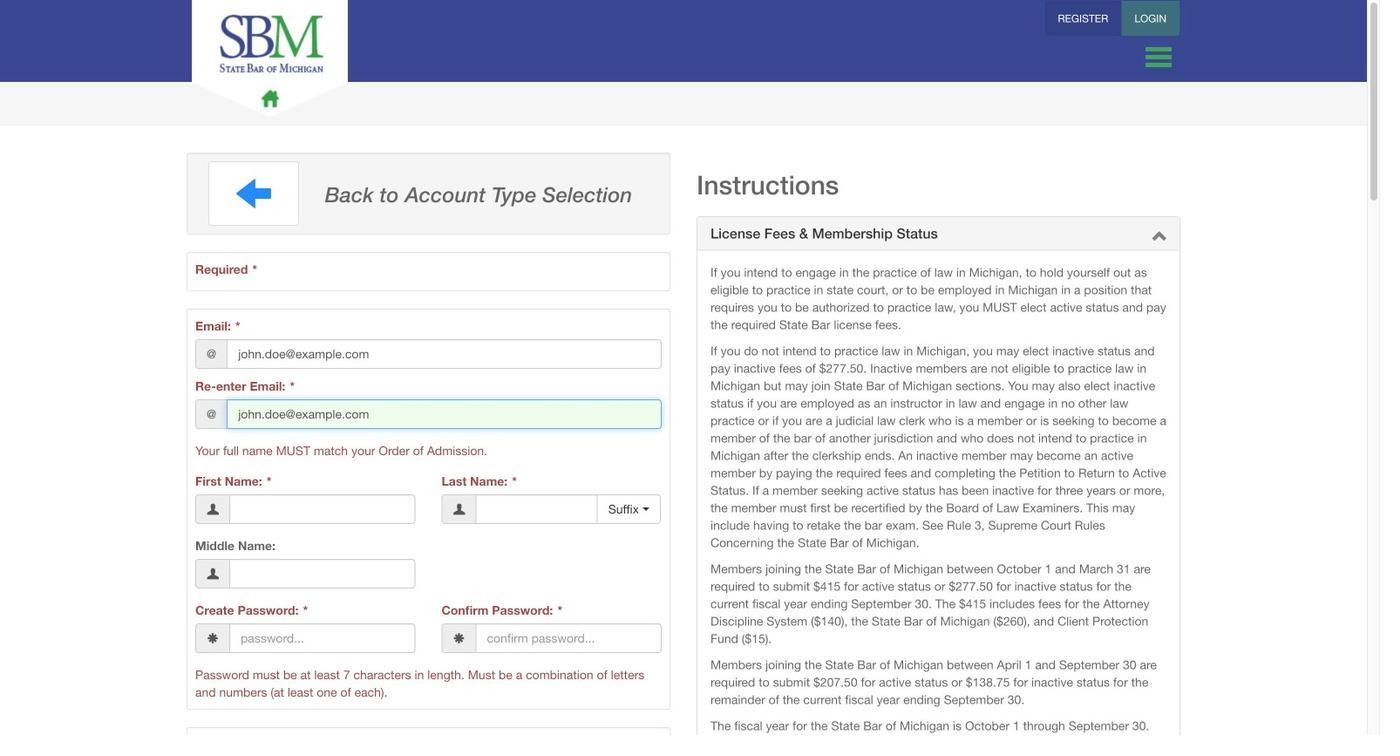 Task type: describe. For each thing, give the bounding box(es) containing it.
state bar of michigan image
[[192, 0, 348, 118]]

1 bar image from the top
[[1146, 55, 1172, 59]]

password... password field
[[229, 624, 416, 653]]

2 bar image from the top
[[1146, 63, 1172, 67]]

Enter email address text field
[[227, 339, 662, 369]]



Task type: vqa. For each thing, say whether or not it's contained in the screenshot.
the left map marker image
no



Task type: locate. For each thing, give the bounding box(es) containing it.
confirm password... password field
[[476, 624, 662, 653]]

bar image
[[1146, 55, 1172, 59], [1146, 63, 1172, 67]]

0 vertical spatial bar image
[[1146, 55, 1172, 59]]

bar image
[[1146, 47, 1172, 51]]

1 vertical spatial bar image
[[1146, 63, 1172, 67]]

None text field
[[476, 495, 598, 524], [229, 559, 416, 589], [476, 495, 598, 524], [229, 559, 416, 589]]

None text field
[[227, 400, 662, 429], [229, 495, 416, 524], [227, 400, 662, 429], [229, 495, 416, 524]]



